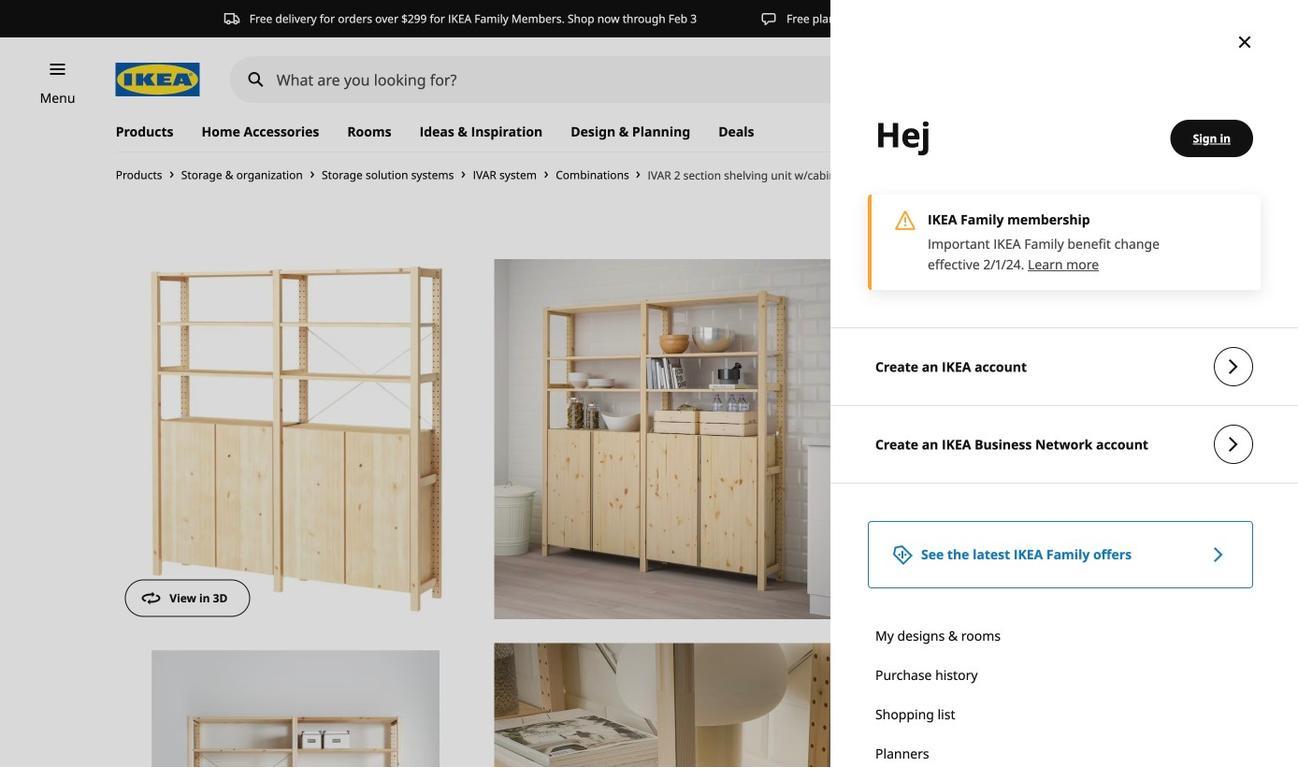 Task type: locate. For each thing, give the bounding box(es) containing it.
None search field
[[230, 56, 923, 103]]

review: 5 out of 5 stars. total reviews: 4 image
[[924, 435, 1014, 458]]

close menu image
[[1234, 31, 1256, 53]]

right image
[[1185, 573, 1208, 595]]

ivar 2 section shelving unit w/cabinet, pine, 68 1/2x11 3/4x70 1/2 " image
[[116, 259, 476, 619], [494, 259, 854, 619], [116, 643, 476, 767], [494, 643, 854, 767]]



Task type: vqa. For each thing, say whether or not it's contained in the screenshot.
Search Field
yes



Task type: describe. For each thing, give the bounding box(es) containing it.
ikea logotype, go to start page image
[[116, 63, 200, 96]]



